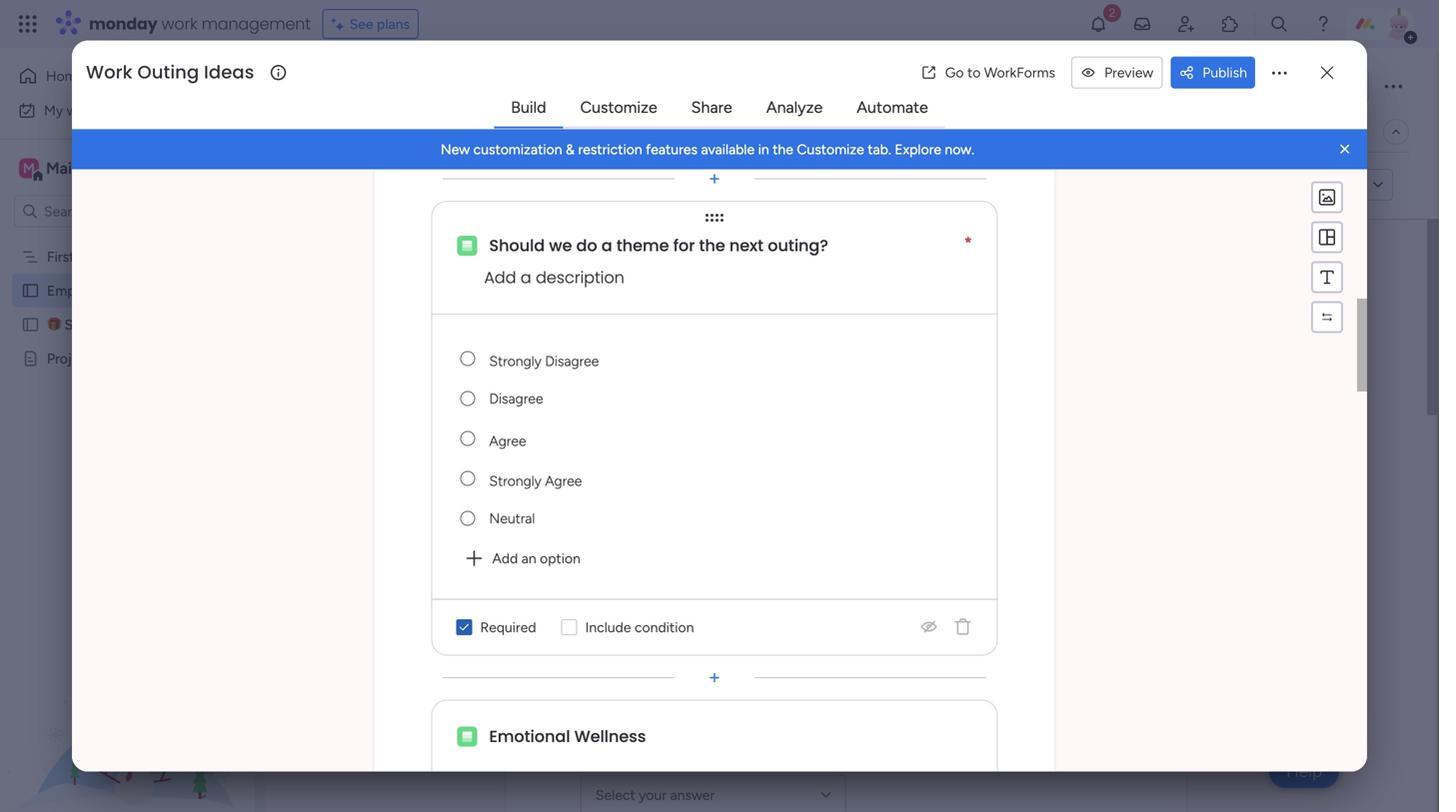 Task type: vqa. For each thing, say whether or not it's contained in the screenshot.
More at the right top
no



Task type: locate. For each thing, give the bounding box(es) containing it.
wellness inside name group
[[649, 738, 720, 761]]

Search in workspace field
[[42, 200, 167, 223]]

employee inside list box
[[47, 282, 109, 299]]

component__icon image left should
[[457, 236, 477, 256]]

0 vertical spatial customize
[[580, 98, 658, 117]]

strongly for strongly agree
[[489, 473, 542, 490]]

1
[[1355, 77, 1361, 94]]

tab.
[[868, 141, 892, 158]]

1 vertical spatial agree
[[545, 473, 582, 490]]

workforms logo image
[[494, 169, 606, 201]]

/
[[1346, 77, 1351, 94]]

description
[[536, 267, 625, 289]]

the inside banner banner
[[773, 141, 794, 158]]

share
[[692, 98, 733, 117]]

1 vertical spatial being
[[143, 282, 178, 299]]

1 horizontal spatial employee
[[304, 63, 459, 108]]

employee
[[304, 63, 459, 108], [47, 282, 109, 299], [581, 309, 739, 354]]

1 horizontal spatial &
[[566, 141, 575, 158]]

0 horizontal spatial customize
[[580, 98, 658, 117]]

2 vertical spatial well-
[[748, 309, 829, 354]]

0 horizontal spatial the
[[699, 235, 726, 257]]

1 form button from the left
[[382, 116, 444, 148]]

2 vertical spatial employee
[[581, 309, 739, 354]]

employee down should we do a theme for the next outing?
[[581, 309, 739, 354]]

3 name group from the top
[[581, 608, 1112, 724]]

0 horizontal spatial automate
[[857, 98, 929, 117]]

& for requests
[[157, 350, 166, 367]]

survey inside form form
[[930, 309, 1037, 354]]

2 strongly from the top
[[489, 473, 542, 490]]

agree inside button
[[489, 433, 526, 450]]

search everything image
[[1270, 14, 1290, 34]]

1 vertical spatial employee
[[47, 282, 109, 299]]

work right my
[[67, 102, 97, 119]]

0 horizontal spatial wellness
[[575, 726, 646, 748]]

santa
[[109, 316, 145, 333]]

activity button
[[1168, 70, 1263, 102]]

home button
[[12, 60, 215, 92]]

1 strongly from the top
[[489, 353, 542, 370]]

select product image
[[18, 14, 38, 34]]

Name field
[[581, 428, 1112, 468]]

the inside form form
[[699, 235, 726, 257]]

& inside list box
[[157, 350, 166, 367]]

employee up the table
[[304, 63, 459, 108]]

1 horizontal spatial agree
[[545, 473, 582, 490]]

in
[[758, 141, 770, 158]]

&
[[566, 141, 575, 158], [157, 350, 166, 367]]

0 horizontal spatial survey
[[181, 282, 222, 299]]

well- up "add view" image
[[466, 63, 546, 108]]

form button
[[382, 116, 444, 148], [444, 116, 506, 148]]

work inside button
[[67, 102, 97, 119]]

project requests & approvals
[[47, 350, 232, 367]]

strongly for strongly disagree
[[489, 353, 542, 370]]

0 horizontal spatial agree
[[489, 433, 526, 450]]

1 form from the left
[[397, 123, 429, 140]]

employee well-being survey down outing?
[[581, 309, 1037, 354]]

invite members image
[[1177, 14, 1197, 34]]

Employee well-being survey field
[[299, 63, 752, 108]]

1 vertical spatial automate
[[1289, 123, 1352, 140]]

the down drag to reorder the question image
[[699, 235, 726, 257]]

1 horizontal spatial wellness
[[649, 738, 720, 761]]

job
[[581, 622, 611, 645]]

1 horizontal spatial being
[[546, 63, 635, 108]]

0 vertical spatial strongly
[[489, 353, 542, 370]]

form for first form button from left
[[397, 123, 429, 140]]

add a description
[[484, 267, 625, 289]]

apps image
[[1221, 14, 1241, 34]]

survey down *
[[930, 309, 1037, 354]]

work up work outing ideas field
[[162, 12, 198, 35]]

2 component__icon image from the top
[[457, 727, 477, 747]]

0 horizontal spatial a
[[521, 267, 532, 289]]

outing
[[137, 60, 199, 85]]

form button up powered
[[382, 116, 444, 148]]

0 vertical spatial being
[[546, 63, 635, 108]]

wellness for emotional wellness
[[575, 726, 646, 748]]

automate inside tab list
[[857, 98, 929, 117]]

0 vertical spatial the
[[773, 141, 794, 158]]

1 horizontal spatial customize
[[797, 141, 865, 158]]

0 vertical spatial &
[[566, 141, 575, 158]]

strongly
[[489, 353, 542, 370], [489, 473, 542, 490]]

strongly up add an option button
[[489, 473, 542, 490]]

outing?
[[768, 235, 829, 257]]

automate
[[857, 98, 929, 117], [1289, 123, 1352, 140]]

employee down first board
[[47, 282, 109, 299]]

1 horizontal spatial form
[[459, 123, 491, 140]]

component__icon image for emotional
[[457, 727, 477, 747]]

emotional wellness
[[489, 726, 646, 748]]

2 horizontal spatial survey
[[930, 309, 1037, 354]]

4 name group from the top
[[581, 724, 1112, 813]]

1 vertical spatial public board image
[[21, 315, 40, 334]]

well- down outing?
[[748, 309, 829, 354]]

plans
[[377, 15, 410, 32]]

being
[[546, 63, 635, 108], [143, 282, 178, 299], [829, 309, 922, 354]]

project
[[47, 350, 92, 367]]

work
[[162, 12, 198, 35], [67, 102, 97, 119]]

0 vertical spatial a
[[602, 235, 613, 257]]

workspace
[[85, 159, 164, 178]]

we
[[549, 235, 572, 257]]

public board image
[[21, 281, 40, 300], [21, 315, 40, 334]]

2 horizontal spatial employee
[[581, 309, 739, 354]]

0 horizontal spatial employee
[[47, 282, 109, 299]]

1 public board image from the top
[[21, 281, 40, 300]]

monday work management
[[89, 12, 311, 35]]

disagree
[[545, 353, 599, 370]]

2 vertical spatial survey
[[930, 309, 1037, 354]]

0 vertical spatial component__icon image
[[457, 236, 477, 256]]

m
[[23, 160, 35, 177]]

add down should
[[484, 267, 516, 289]]

& for customization
[[566, 141, 575, 158]]

form
[[397, 123, 429, 140], [459, 123, 491, 140]]

0 horizontal spatial form
[[397, 123, 429, 140]]

0 vertical spatial well-
[[466, 63, 546, 108]]

1 vertical spatial add
[[492, 551, 518, 568]]

agree
[[489, 433, 526, 450], [545, 473, 582, 490]]

strongly agree
[[489, 473, 582, 490]]

& inside banner banner
[[566, 141, 575, 158]]

0 horizontal spatial work
[[67, 102, 97, 119]]

0 vertical spatial add
[[484, 267, 516, 289]]

a down should
[[521, 267, 532, 289]]

ideas
[[204, 60, 254, 85]]

0 vertical spatial menu image
[[1318, 228, 1338, 248]]

0 horizontal spatial being
[[143, 282, 178, 299]]

1 horizontal spatial a
[[602, 235, 613, 257]]

add an option
[[492, 551, 581, 568]]

add
[[484, 267, 516, 289], [492, 551, 518, 568]]

employee well-being survey up "add view" image
[[304, 63, 747, 108]]

form up new
[[459, 123, 491, 140]]

2 vertical spatial employee well-being survey
[[581, 309, 1037, 354]]

the right in
[[773, 141, 794, 158]]

wellness right the emotional
[[575, 726, 646, 748]]

form up powered
[[397, 123, 429, 140]]

add left the an
[[492, 551, 518, 568]]

work for monday
[[162, 12, 198, 35]]

option
[[0, 239, 255, 243]]

1 name group from the top
[[581, 376, 1112, 492]]

share link
[[676, 90, 749, 126]]

0 vertical spatial agree
[[489, 433, 526, 450]]

1 horizontal spatial work
[[162, 12, 198, 35]]

name group containing job role
[[581, 608, 1112, 724]]

add for add an option
[[492, 551, 518, 568]]

customize
[[580, 98, 658, 117], [797, 141, 865, 158]]

tab list containing build
[[494, 89, 946, 129]]

copy
[[1264, 177, 1298, 194]]

wellness
[[575, 726, 646, 748], [649, 738, 720, 761]]

form button left "add view" image
[[444, 116, 506, 148]]

1 vertical spatial strongly
[[489, 473, 542, 490]]

customize left tab.
[[797, 141, 865, 158]]

strongly left disagree
[[489, 353, 542, 370]]

background color and image selector image
[[1318, 188, 1338, 208]]

survey up new customization & restriction features available in the customize tab. explore now.
[[643, 63, 747, 108]]

customize up restriction at the top left of page
[[580, 98, 658, 117]]

a right do
[[602, 235, 613, 257]]

secret
[[64, 316, 106, 333]]

1 vertical spatial &
[[157, 350, 166, 367]]

add an option button
[[456, 543, 589, 575]]

strongly disagree button
[[486, 339, 929, 379]]

survey up approvals
[[181, 282, 222, 299]]

1 component__icon image from the top
[[457, 236, 477, 256]]

2 horizontal spatial well-
[[748, 309, 829, 354]]

agree up option
[[545, 473, 582, 490]]

1 vertical spatial work
[[67, 102, 97, 119]]

main
[[46, 159, 81, 178]]

2 form from the left
[[459, 123, 491, 140]]

more actions image
[[1270, 63, 1290, 83]]

management
[[202, 12, 311, 35]]

strongly inside button
[[489, 353, 542, 370]]

explore
[[895, 141, 942, 158]]

1 vertical spatial component__icon image
[[457, 727, 477, 747]]

strongly disagree
[[489, 353, 599, 370]]

0 vertical spatial public board image
[[21, 281, 40, 300]]

being inside list box
[[143, 282, 178, 299]]

first
[[47, 248, 74, 265]]

1 vertical spatial well-
[[112, 282, 143, 299]]

analyze
[[767, 98, 823, 117]]

a
[[602, 235, 613, 257], [521, 267, 532, 289]]

1 vertical spatial customize
[[797, 141, 865, 158]]

table
[[334, 123, 367, 140]]

1 vertical spatial menu image
[[1318, 268, 1338, 288]]

autopilot image
[[1264, 118, 1281, 144]]

customize inside tab list
[[580, 98, 658, 117]]

customize link
[[564, 90, 674, 126]]

ruby anderson image
[[1384, 8, 1416, 40]]

wellness right general at the bottom left
[[649, 738, 720, 761]]

agree up the strongly agree
[[489, 433, 526, 450]]

1 horizontal spatial survey
[[643, 63, 747, 108]]

None field
[[486, 379, 929, 419], [486, 499, 929, 539], [486, 379, 929, 419], [486, 499, 929, 539]]

go
[[946, 64, 964, 81]]

home
[[46, 67, 84, 84]]

component__icon image left the emotional
[[457, 727, 477, 747]]

0 vertical spatial automate
[[857, 98, 929, 117]]

go to workforms
[[946, 64, 1056, 81]]

the
[[773, 141, 794, 158], [699, 235, 726, 257]]

2 horizontal spatial being
[[829, 309, 922, 354]]

1 horizontal spatial the
[[773, 141, 794, 158]]

form form containing should
[[72, 0, 1368, 813]]

well- inside form form
[[748, 309, 829, 354]]

well- up the santa
[[112, 282, 143, 299]]

2 public board image from the top
[[21, 315, 40, 334]]

notifications image
[[1089, 14, 1109, 34]]

preview button
[[1072, 57, 1163, 89]]

0 vertical spatial work
[[162, 12, 198, 35]]

& left restriction at the top left of page
[[566, 141, 575, 158]]

public board image for employee well-being survey
[[21, 281, 40, 300]]

0 horizontal spatial &
[[157, 350, 166, 367]]

form form
[[72, 0, 1368, 813], [265, 220, 1438, 813]]

add inside button
[[492, 551, 518, 568]]

approvals
[[170, 350, 232, 367]]

1 vertical spatial employee well-being survey
[[47, 282, 222, 299]]

agree inside 'button'
[[545, 473, 582, 490]]

2 vertical spatial being
[[829, 309, 922, 354]]

job role
[[581, 622, 645, 645]]

well-
[[466, 63, 546, 108], [112, 282, 143, 299], [748, 309, 829, 354]]

tab list
[[494, 89, 946, 129]]

add view image
[[518, 125, 526, 139]]

1 vertical spatial the
[[699, 235, 726, 257]]

dapulse integrations image
[[1066, 124, 1081, 139]]

🎁
[[47, 316, 61, 333]]

automate up tab.
[[857, 98, 929, 117]]

build
[[511, 98, 546, 117]]

list box
[[0, 236, 255, 646]]

& right requests
[[157, 350, 166, 367]]

employee well-being survey up the santa
[[47, 282, 222, 299]]

first board
[[47, 248, 115, 265]]

menu image
[[1318, 228, 1338, 248], [1318, 268, 1338, 288]]

automate down invite / 1 button
[[1289, 123, 1352, 140]]

include
[[585, 620, 631, 637]]

name group
[[581, 376, 1112, 492], [581, 492, 1112, 608], [581, 608, 1112, 724], [581, 724, 1112, 813]]

component__icon image
[[457, 236, 477, 256], [457, 727, 477, 747]]

0 horizontal spatial well-
[[112, 282, 143, 299]]

1 vertical spatial survey
[[181, 282, 222, 299]]

strongly inside 'button'
[[489, 473, 542, 490]]

employee well-being survey
[[304, 63, 747, 108], [47, 282, 222, 299], [581, 309, 1037, 354]]

go to workforms button
[[914, 57, 1064, 89]]



Task type: describe. For each thing, give the bounding box(es) containing it.
integrate
[[1089, 123, 1146, 140]]

automate link
[[841, 90, 945, 126]]

0 vertical spatial employee
[[304, 63, 459, 108]]

form for 2nd form button
[[459, 123, 491, 140]]

0 vertical spatial employee well-being survey
[[304, 63, 747, 108]]

by
[[468, 176, 486, 195]]

see
[[350, 15, 374, 32]]

being inside form form
[[829, 309, 922, 354]]

employee inside form form
[[581, 309, 739, 354]]

preview
[[1105, 64, 1154, 81]]

powered by
[[401, 176, 486, 195]]

Work Outing Ideas field
[[81, 60, 267, 86]]

an
[[522, 551, 537, 568]]

include condition
[[585, 620, 694, 637]]

theme
[[617, 235, 669, 257]]

to
[[968, 64, 981, 81]]

link
[[1335, 177, 1356, 194]]

new
[[441, 141, 470, 158]]

powered
[[401, 176, 464, 195]]

public board image for 🎁 secret santa
[[21, 315, 40, 334]]

requests
[[96, 350, 154, 367]]

table button
[[303, 116, 382, 148]]

next
[[730, 235, 764, 257]]

my
[[44, 102, 63, 119]]

publish
[[1203, 64, 1248, 81]]

1 menu image from the top
[[1318, 228, 1338, 248]]

0 vertical spatial survey
[[643, 63, 747, 108]]

1 horizontal spatial well-
[[466, 63, 546, 108]]

2 name group from the top
[[581, 492, 1112, 608]]

work for my
[[67, 102, 97, 119]]

2 form button from the left
[[444, 116, 506, 148]]

copy form link button
[[1227, 169, 1364, 201]]

banner banner
[[72, 130, 1368, 170]]

invite / 1 button
[[1271, 70, 1370, 102]]

activity
[[1176, 77, 1225, 94]]

see plans
[[350, 15, 410, 32]]

invite
[[1308, 77, 1343, 94]]

workforms
[[985, 64, 1056, 81]]

help
[[1287, 762, 1323, 782]]

option
[[540, 551, 581, 568]]

add new question image
[[705, 169, 725, 189]]

collapse board header image
[[1389, 124, 1405, 140]]

main workspace
[[46, 159, 164, 178]]

role
[[615, 622, 645, 645]]

should
[[489, 235, 545, 257]]

emotional
[[489, 726, 570, 748]]

employee well-being survey inside form form
[[581, 309, 1037, 354]]

work outing ideas
[[86, 60, 254, 85]]

1 vertical spatial a
[[521, 267, 532, 289]]

features
[[646, 141, 698, 158]]

strongly agree button
[[486, 459, 929, 499]]

general wellness
[[581, 738, 720, 761]]

my work
[[44, 102, 97, 119]]

work
[[86, 60, 133, 85]]

analyze link
[[751, 90, 839, 126]]

Department field
[[581, 544, 1112, 584]]

lottie animation image
[[0, 611, 255, 813]]

Job role field
[[581, 660, 1112, 700]]

see plans button
[[323, 9, 419, 39]]

lottie animation element
[[0, 611, 255, 813]]

close image
[[1336, 140, 1356, 160]]

1 horizontal spatial automate
[[1289, 123, 1352, 140]]

list box containing first board
[[0, 236, 255, 646]]

agree button
[[486, 419, 929, 459]]

now.
[[945, 141, 975, 158]]

new customization & restriction features available in the customize tab. explore now.
[[441, 141, 975, 158]]

form
[[1301, 177, 1331, 194]]

drag to reorder the question image
[[705, 208, 725, 228]]

name group containing general wellness
[[581, 724, 1112, 813]]

for
[[674, 235, 695, 257]]

🎁 secret santa
[[47, 316, 145, 333]]

help image
[[1314, 14, 1334, 34]]

do
[[576, 235, 598, 257]]

employee well-being survey inside list box
[[47, 282, 222, 299]]

my work button
[[12, 94, 215, 126]]

help button
[[1270, 756, 1340, 789]]

2 menu image from the top
[[1318, 268, 1338, 288]]

component__icon image for should
[[457, 236, 477, 256]]

inbox image
[[1133, 14, 1153, 34]]

customization
[[474, 141, 562, 158]]

available
[[701, 141, 755, 158]]

workspace selection element
[[19, 156, 167, 182]]

add for add a description
[[484, 267, 516, 289]]

add new question image
[[705, 669, 725, 688]]

restriction
[[578, 141, 643, 158]]

workspace image
[[19, 157, 39, 179]]

publish button
[[1171, 57, 1256, 89]]

well- inside list box
[[112, 282, 143, 299]]

copy form link
[[1264, 177, 1356, 194]]

should we do a theme for the next outing?
[[489, 235, 829, 257]]

general
[[581, 738, 644, 761]]

survey inside list box
[[181, 282, 222, 299]]

customize inside banner banner
[[797, 141, 865, 158]]

form form containing employee well-being survey
[[265, 220, 1438, 813]]

board
[[78, 248, 115, 265]]

customization tools toolbar
[[1312, 182, 1344, 334]]

2 image
[[1104, 1, 1122, 23]]

invite / 1
[[1308, 77, 1361, 94]]

wellness for general wellness
[[649, 738, 720, 761]]

required
[[480, 620, 537, 637]]

*
[[965, 234, 972, 252]]



